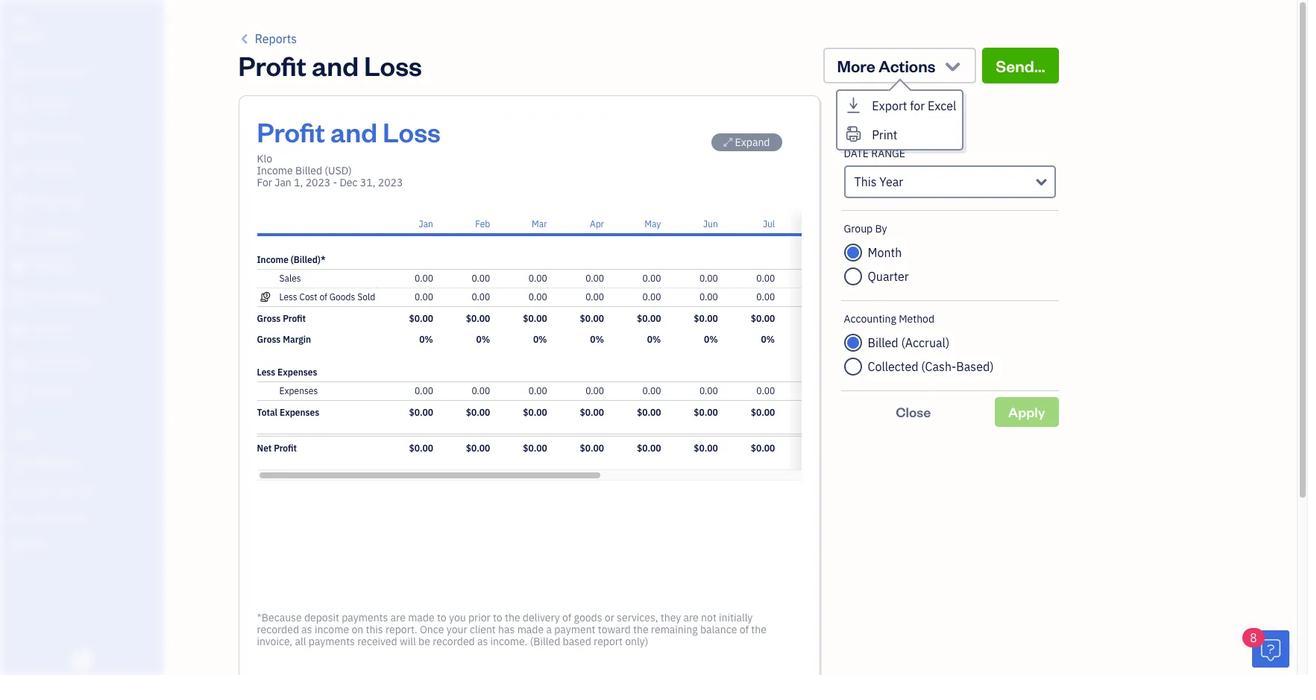 Task type: describe. For each thing, give the bounding box(es) containing it.
actions
[[879, 55, 936, 76]]

sold
[[358, 292, 375, 303]]

more
[[837, 55, 876, 76]]

0 vertical spatial payments
[[342, 612, 388, 625]]

1,
[[294, 176, 303, 190]]

chevronleft image
[[238, 30, 252, 48]]

1 vertical spatial jan
[[419, 219, 433, 230]]

members
[[37, 457, 76, 469]]

all inside "*because deposit payments are made to you prior to the delivery of goods or services, they are not initially recorded as income on this report. once your client has made a payment toward the remaining balance of the invoice, all payments received will be recorded as income. (billed based report only)"
[[295, 636, 306, 649]]

export
[[872, 98, 908, 113]]

bank connections
[[11, 512, 88, 524]]

items and services
[[11, 484, 90, 496]]

method
[[899, 313, 935, 326]]

3 0% from the left
[[533, 334, 547, 345]]

expense image
[[10, 227, 28, 242]]

group by group
[[844, 222, 1056, 289]]

this
[[366, 624, 383, 637]]

income.
[[491, 636, 528, 649]]

on
[[352, 624, 363, 637]]

0 horizontal spatial of
[[320, 292, 327, 303]]

accounting method
[[844, 313, 935, 326]]

items and services link
[[4, 477, 160, 504]]

31,
[[360, 176, 376, 190]]

range
[[872, 147, 906, 160]]

client image
[[10, 98, 28, 113]]

expand button
[[712, 134, 782, 151]]

quarter
[[868, 269, 909, 284]]

project image
[[10, 259, 28, 274]]

accounting
[[844, 313, 897, 326]]

profit down reports
[[238, 48, 307, 83]]

estimate image
[[10, 131, 28, 145]]

6 0% from the left
[[704, 334, 718, 345]]

0 horizontal spatial recorded
[[257, 624, 299, 637]]

feb
[[475, 219, 490, 230]]

print
[[872, 128, 898, 142]]

profit right net
[[274, 443, 297, 454]]

apps link
[[4, 422, 160, 448]]

goods
[[574, 612, 602, 625]]

aug
[[817, 219, 832, 230]]

settings link
[[4, 533, 160, 559]]

accounting method option group
[[844, 331, 1056, 379]]

send… button
[[983, 48, 1059, 84]]

income
[[315, 624, 349, 637]]

print button
[[838, 120, 963, 149]]

Date Range field
[[844, 166, 1056, 198]]

or
[[605, 612, 615, 625]]

2 are from the left
[[684, 612, 699, 625]]

1 vertical spatial payments
[[309, 636, 355, 649]]

they
[[661, 612, 681, 625]]

team
[[11, 457, 35, 469]]

main element
[[0, 0, 201, 676]]

sales
[[279, 273, 301, 284]]

be
[[419, 636, 430, 649]]

toward
[[598, 624, 631, 637]]

team members
[[11, 457, 76, 469]]

based
[[563, 636, 591, 649]]

has
[[498, 624, 515, 637]]

billed inside profit and loss klo income billed (usd) for jan 1, 2023 - dec 31, 2023
[[295, 164, 322, 178]]

money image
[[10, 323, 28, 338]]

margin
[[283, 334, 311, 345]]

received
[[357, 636, 397, 649]]

8
[[1250, 631, 1258, 646]]

8 0% from the left
[[818, 334, 832, 345]]

1 horizontal spatial as
[[477, 636, 488, 649]]

invoice image
[[10, 163, 28, 178]]

2 horizontal spatial the
[[752, 624, 767, 637]]

resource center badge image
[[1253, 631, 1290, 668]]

category image for expenses
[[257, 386, 273, 398]]

and for items and services
[[36, 484, 52, 496]]

billed (accrual)
[[868, 336, 950, 351]]

year
[[880, 175, 904, 190]]

and for profit and loss
[[312, 48, 359, 83]]

client
[[470, 624, 496, 637]]

2 2023 from the left
[[378, 176, 403, 190]]

a
[[546, 624, 552, 637]]

1 horizontal spatial made
[[517, 624, 544, 637]]

this
[[855, 175, 877, 190]]

8 button
[[1243, 629, 1290, 668]]

1 vertical spatial expenses
[[279, 386, 318, 397]]

for
[[257, 176, 272, 190]]

report.
[[386, 624, 418, 637]]

2 horizontal spatial of
[[740, 624, 749, 637]]

payment
[[554, 624, 596, 637]]

(billed)*
[[291, 254, 326, 266]]

reports
[[255, 31, 297, 46]]

report image
[[10, 387, 28, 402]]

*because
[[257, 612, 302, 625]]

connections
[[35, 512, 88, 524]]

chart image
[[10, 355, 28, 370]]

accounting method group
[[844, 313, 1056, 379]]

1 0% from the left
[[419, 334, 433, 345]]

cost
[[299, 292, 318, 303]]

items
[[11, 484, 34, 496]]

you
[[449, 612, 466, 625]]

freshbooks image
[[70, 652, 94, 670]]

less cost of goods sold
[[279, 292, 375, 303]]

jun
[[704, 219, 718, 230]]

billed inside accounting method option group
[[868, 336, 899, 351]]

(cash-
[[922, 360, 957, 375]]

collected (cash-based)
[[868, 360, 994, 375]]

1 are from the left
[[391, 612, 406, 625]]

date
[[844, 147, 869, 160]]



Task type: locate. For each thing, give the bounding box(es) containing it.
jan left feb
[[419, 219, 433, 230]]

1 vertical spatial loss
[[383, 114, 441, 149]]

to right "prior" at the left of the page
[[493, 612, 503, 625]]

net
[[257, 443, 272, 454]]

by
[[876, 222, 887, 236]]

2 0% from the left
[[476, 334, 490, 345]]

1 horizontal spatial klo
[[257, 152, 272, 166]]

loss
[[364, 48, 422, 83], [383, 114, 441, 149]]

the
[[505, 612, 520, 625], [633, 624, 649, 637], [752, 624, 767, 637]]

this year
[[855, 175, 904, 190]]

0 horizontal spatial 2023
[[306, 176, 331, 190]]

excel
[[928, 98, 957, 113]]

profit
[[238, 48, 307, 83], [257, 114, 325, 149], [283, 313, 306, 325], [274, 443, 297, 454]]

loss inside profit and loss klo income billed (usd) for jan 1, 2023 - dec 31, 2023
[[383, 114, 441, 149]]

all right invoice, at the bottom of the page
[[295, 636, 306, 649]]

only)
[[625, 636, 649, 649]]

expenses right total
[[280, 407, 320, 419]]

1 vertical spatial less
[[257, 367, 275, 378]]

category image up total
[[257, 386, 273, 398]]

group by option group
[[844, 241, 1056, 289]]

more actions button
[[824, 48, 977, 84]]

0 horizontal spatial the
[[505, 612, 520, 625]]

2 gross from the top
[[257, 334, 281, 345]]

dashboard image
[[10, 66, 28, 81]]

-
[[333, 176, 337, 190]]

category image left sales
[[257, 273, 273, 285]]

will
[[400, 636, 416, 649]]

all inside the reset all button
[[875, 119, 887, 134]]

1 vertical spatial category image
[[257, 386, 273, 398]]

are left not
[[684, 612, 699, 625]]

profit up 1,
[[257, 114, 325, 149]]

2 income from the top
[[257, 254, 289, 266]]

0 horizontal spatial less
[[257, 367, 275, 378]]

klo inside profit and loss klo income billed (usd) for jan 1, 2023 - dec 31, 2023
[[257, 152, 272, 166]]

and inside items and services link
[[36, 484, 52, 496]]

category image for sales
[[257, 273, 273, 285]]

expand
[[735, 136, 770, 149]]

initially
[[719, 612, 753, 625]]

(usd)
[[325, 164, 352, 178]]

0 vertical spatial loss
[[364, 48, 422, 83]]

less down sales
[[279, 292, 297, 303]]

0 horizontal spatial made
[[408, 612, 435, 625]]

gross for gross profit
[[257, 313, 281, 325]]

close button
[[841, 398, 986, 427]]

0 vertical spatial billed
[[295, 164, 322, 178]]

made left a
[[517, 624, 544, 637]]

loss for profit and loss klo income billed (usd) for jan 1, 2023 - dec 31, 2023
[[383, 114, 441, 149]]

5 0% from the left
[[647, 334, 661, 345]]

0 vertical spatial all
[[875, 119, 887, 134]]

0 horizontal spatial klo
[[12, 13, 28, 28]]

less for less expenses
[[257, 367, 275, 378]]

gross margin
[[257, 334, 311, 345]]

2 vertical spatial and
[[36, 484, 52, 496]]

klo inside klo owner
[[12, 13, 28, 28]]

date range
[[844, 147, 906, 160]]

expenses for total expenses
[[280, 407, 320, 419]]

income (billed)*
[[257, 254, 326, 266]]

jul
[[763, 219, 775, 230]]

1 horizontal spatial to
[[493, 612, 503, 625]]

gross up gross margin
[[257, 313, 281, 325]]

1 vertical spatial income
[[257, 254, 289, 266]]

reports button
[[238, 30, 297, 48]]

1 vertical spatial all
[[295, 636, 306, 649]]

loss for profit and loss
[[364, 48, 422, 83]]

and up (usd)
[[331, 114, 378, 149]]

income
[[257, 164, 293, 178], [257, 254, 289, 266]]

billed
[[295, 164, 322, 178], [868, 336, 899, 351]]

more actions
[[837, 55, 936, 76]]

jan left 1,
[[275, 176, 292, 190]]

less down gross margin
[[257, 367, 275, 378]]

income left 1,
[[257, 164, 293, 178]]

billed left -
[[295, 164, 322, 178]]

expenses down margin
[[278, 367, 317, 378]]

and for profit and loss klo income billed (usd) for jan 1, 2023 - dec 31, 2023
[[331, 114, 378, 149]]

month
[[868, 245, 902, 260]]

4 0% from the left
[[590, 334, 604, 345]]

team members link
[[4, 450, 160, 476]]

the right toward at the left
[[633, 624, 649, 637]]

1 vertical spatial gross
[[257, 334, 281, 345]]

0 vertical spatial klo
[[12, 13, 28, 28]]

0 horizontal spatial as
[[302, 624, 312, 637]]

net profit
[[257, 443, 297, 454]]

your
[[447, 624, 467, 637]]

1 vertical spatial billed
[[868, 336, 899, 351]]

recorded left the "deposit"
[[257, 624, 299, 637]]

0 vertical spatial gross
[[257, 313, 281, 325]]

1 vertical spatial and
[[331, 114, 378, 149]]

billed down accounting method
[[868, 336, 899, 351]]

bank connections link
[[4, 505, 160, 531]]

total
[[257, 407, 278, 419]]

for
[[910, 98, 925, 113]]

chevrondown image
[[943, 55, 963, 76]]

apr
[[590, 219, 604, 230]]

0 horizontal spatial all
[[295, 636, 306, 649]]

balance
[[701, 624, 737, 637]]

collected
[[868, 360, 919, 375]]

of left goods
[[563, 612, 572, 625]]

delivery
[[523, 612, 560, 625]]

(billed
[[530, 636, 561, 649]]

not
[[701, 612, 717, 625]]

profit up margin
[[283, 313, 306, 325]]

payments down the "deposit"
[[309, 636, 355, 649]]

1 horizontal spatial less
[[279, 292, 297, 303]]

0 vertical spatial expenses
[[278, 367, 317, 378]]

bank
[[11, 512, 33, 524]]

jan inside profit and loss klo income billed (usd) for jan 1, 2023 - dec 31, 2023
[[275, 176, 292, 190]]

klo owner
[[12, 13, 42, 42]]

1 horizontal spatial 2023
[[378, 176, 403, 190]]

0 vertical spatial income
[[257, 164, 293, 178]]

all
[[875, 119, 887, 134], [295, 636, 306, 649]]

gross down gross profit
[[257, 334, 281, 345]]

1 horizontal spatial of
[[563, 612, 572, 625]]

as left income
[[302, 624, 312, 637]]

1 vertical spatial klo
[[257, 152, 272, 166]]

0 horizontal spatial jan
[[275, 176, 292, 190]]

report
[[594, 636, 623, 649]]

and right reports button
[[312, 48, 359, 83]]

as down "prior" at the left of the page
[[477, 636, 488, 649]]

made up be
[[408, 612, 435, 625]]

1 horizontal spatial billed
[[868, 336, 899, 351]]

0 vertical spatial less
[[279, 292, 297, 303]]

2023 left -
[[306, 176, 331, 190]]

the up income.
[[505, 612, 520, 625]]

klo up for
[[257, 152, 272, 166]]

of
[[320, 292, 327, 303], [563, 612, 572, 625], [740, 624, 749, 637]]

based)
[[957, 360, 994, 375]]

gross for gross margin
[[257, 334, 281, 345]]

0 horizontal spatial are
[[391, 612, 406, 625]]

invoice,
[[257, 636, 293, 649]]

0 vertical spatial jan
[[275, 176, 292, 190]]

0 vertical spatial category image
[[257, 273, 273, 285]]

and right items
[[36, 484, 52, 496]]

are
[[391, 612, 406, 625], [684, 612, 699, 625]]

made
[[408, 612, 435, 625], [517, 624, 544, 637]]

services
[[54, 484, 90, 496]]

services,
[[617, 612, 658, 625]]

are up will
[[391, 612, 406, 625]]

$0.00
[[409, 313, 433, 325], [466, 313, 490, 325], [523, 313, 547, 325], [580, 313, 604, 325], [637, 313, 661, 325], [694, 313, 718, 325], [751, 313, 775, 325], [808, 313, 832, 325], [409, 407, 433, 419], [466, 407, 490, 419], [523, 407, 547, 419], [580, 407, 604, 419], [637, 407, 661, 419], [694, 407, 718, 419], [751, 407, 775, 419], [808, 407, 832, 419], [409, 443, 433, 454], [466, 443, 490, 454], [523, 443, 547, 454], [580, 443, 604, 454], [637, 443, 661, 454], [694, 443, 718, 454], [751, 443, 775, 454], [808, 443, 832, 454]]

1 2023 from the left
[[306, 176, 331, 190]]

group by
[[844, 222, 887, 236]]

category image
[[257, 273, 273, 285], [257, 386, 273, 398]]

profit inside profit and loss klo income billed (usd) for jan 1, 2023 - dec 31, 2023
[[257, 114, 325, 149]]

payment image
[[10, 195, 28, 210]]

recorded down you
[[433, 636, 475, 649]]

once
[[420, 624, 444, 637]]

timer image
[[10, 291, 28, 306]]

klo
[[12, 13, 28, 28], [257, 152, 272, 166]]

the right balance on the bottom of page
[[752, 624, 767, 637]]

2 category image from the top
[[257, 386, 273, 398]]

gross profit
[[257, 313, 306, 325]]

expenses for less expenses
[[278, 367, 317, 378]]

7 0% from the left
[[761, 334, 775, 345]]

profit and loss
[[238, 48, 422, 83]]

income inside profit and loss klo income billed (usd) for jan 1, 2023 - dec 31, 2023
[[257, 164, 293, 178]]

less for less cost of goods sold
[[279, 292, 297, 303]]

expenses
[[278, 367, 317, 378], [279, 386, 318, 397], [280, 407, 320, 419]]

deposit
[[304, 612, 339, 625]]

may
[[645, 219, 661, 230]]

1 income from the top
[[257, 164, 293, 178]]

and inside profit and loss klo income billed (usd) for jan 1, 2023 - dec 31, 2023
[[331, 114, 378, 149]]

all down export on the right top of page
[[875, 119, 887, 134]]

klo up owner
[[12, 13, 28, 28]]

of right the cost
[[320, 292, 327, 303]]

expand image
[[724, 137, 733, 148]]

1 category image from the top
[[257, 273, 273, 285]]

2 vertical spatial expenses
[[280, 407, 320, 419]]

1 horizontal spatial jan
[[419, 219, 433, 230]]

date range element
[[841, 136, 1059, 211]]

0 horizontal spatial to
[[437, 612, 447, 625]]

jan
[[275, 176, 292, 190], [419, 219, 433, 230]]

1 horizontal spatial are
[[684, 612, 699, 625]]

mar
[[532, 219, 547, 230]]

1 horizontal spatial all
[[875, 119, 887, 134]]

reset
[[841, 119, 872, 134]]

income up sales
[[257, 254, 289, 266]]

2023 right 31,
[[378, 176, 403, 190]]

0 vertical spatial and
[[312, 48, 359, 83]]

1 horizontal spatial the
[[633, 624, 649, 637]]

profit and loss klo income billed (usd) for jan 1, 2023 - dec 31, 2023
[[257, 114, 441, 190]]

reset all button
[[841, 118, 887, 136]]

payments up received
[[342, 612, 388, 625]]

1 gross from the top
[[257, 313, 281, 325]]

recorded
[[257, 624, 299, 637], [433, 636, 475, 649]]

close
[[896, 404, 931, 421]]

2 to from the left
[[493, 612, 503, 625]]

to left you
[[437, 612, 447, 625]]

less expenses
[[257, 367, 317, 378]]

total expenses
[[257, 407, 320, 419]]

of right balance on the bottom of page
[[740, 624, 749, 637]]

owner
[[12, 30, 42, 42]]

export for excel button
[[838, 91, 963, 120]]

1 to from the left
[[437, 612, 447, 625]]

0 horizontal spatial billed
[[295, 164, 322, 178]]

1 horizontal spatial recorded
[[433, 636, 475, 649]]

settings
[[11, 539, 45, 551]]

expenses down less expenses
[[279, 386, 318, 397]]

goods
[[330, 292, 355, 303]]

0%
[[419, 334, 433, 345], [476, 334, 490, 345], [533, 334, 547, 345], [590, 334, 604, 345], [647, 334, 661, 345], [704, 334, 718, 345], [761, 334, 775, 345], [818, 334, 832, 345]]



Task type: vqa. For each thing, say whether or not it's contained in the screenshot.
8
yes



